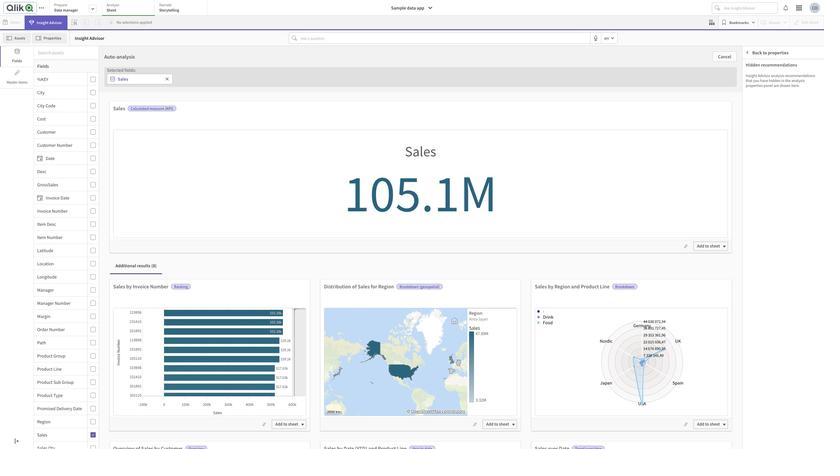 Task type: describe. For each thing, give the bounding box(es) containing it.
small image
[[746, 81, 752, 87]]

item desc
[[37, 221, 56, 227]]

openstreetmap contributors link
[[411, 409, 466, 414]]

path menu item
[[34, 336, 99, 349]]

invoice number button
[[34, 208, 86, 214]]

ranking
[[174, 284, 188, 289]]

new inside to start creating visualizations and build your new sheet.
[[492, 283, 500, 289]]

cancel button
[[713, 51, 737, 62]]

insight inside insight advisor analysis recommendations that you have hidden in the analysis properties panel are shown here.
[[746, 73, 758, 78]]

Search assets text field
[[34, 47, 99, 59]]

hidden down general
[[746, 62, 761, 68]]

sample
[[391, 5, 406, 11]]

selections
[[122, 20, 139, 25]]

2 master items button from the left
[[1, 67, 34, 88]]

option
[[350, 175, 372, 185]]

product line button
[[34, 366, 86, 372]]

smart search image
[[72, 20, 77, 25]]

city code menu item
[[34, 99, 99, 112]]

margin
[[37, 313, 50, 319]]

bookmarks
[[730, 20, 749, 25]]

start
[[517, 264, 526, 270]]

hidden inside button
[[757, 65, 771, 71]]

to inside . save any insights you discover to this sheet.
[[336, 292, 340, 298]]

product for product group
[[37, 353, 53, 359]]

insight advisor inside dropdown button
[[37, 20, 62, 25]]

product sub group
[[37, 379, 74, 385]]

are
[[774, 83, 780, 88]]

0 horizontal spatial the
[[327, 251, 335, 258]]

started
[[415, 175, 439, 185]]

grosssales
[[37, 182, 58, 187]]

ask insight advisor
[[395, 274, 428, 279]]

add to sheet button for distribution of sales for region
[[483, 420, 518, 429]]

manager
[[63, 8, 78, 13]]

by for invoice
[[126, 283, 132, 290]]

invoice for invoice number
[[37, 208, 51, 214]]

order
[[37, 326, 48, 332]]

date inside menu item
[[60, 195, 69, 201]]

insight inside dropdown button
[[37, 20, 48, 25]]

analyze
[[107, 2, 119, 7]]

item desc menu item
[[34, 218, 99, 231]]

sales by region and product line
[[535, 283, 610, 290]]

grosssales menu item
[[34, 178, 99, 191]]

shown
[[780, 83, 791, 88]]

city for city code
[[37, 103, 45, 108]]

number for manager number
[[55, 300, 71, 306]]

selected fields:
[[107, 67, 136, 73]]

invoice for invoice date
[[46, 195, 60, 201]]

in
[[782, 78, 785, 83]]

date inside 'menu item'
[[46, 155, 55, 161]]

manager for manager number
[[37, 300, 54, 306]]

order number
[[37, 326, 65, 332]]

longitude button
[[34, 274, 86, 280]]

cancel
[[719, 54, 732, 60]]

path
[[37, 340, 46, 346]]

below
[[373, 175, 393, 185]]

promised delivery date
[[37, 405, 82, 411]]

advisor inside dropdown button
[[49, 20, 62, 25]]

product for product sub group
[[37, 379, 53, 385]]

menu inside the 105.1m application
[[34, 73, 99, 449]]

Ask a question text field
[[300, 33, 591, 43]]

properties up hidden recommendations button
[[769, 50, 789, 55]]

add to sheet for sales by region and product line
[[698, 421, 720, 427]]

location button
[[34, 261, 86, 267]]

product type
[[37, 392, 63, 398]]

delivery
[[57, 405, 72, 411]]

add for sales by invoice number
[[276, 421, 283, 427]]

region inside region area layer
[[469, 310, 483, 316]]

add to sheet for sales by invoice number
[[276, 421, 298, 427]]

co button
[[810, 3, 821, 13]]

recommendations inside "button"
[[774, 81, 810, 87]]

sheet. inside . any found insights can be saved to this sheet.
[[406, 292, 418, 298]]

promised
[[37, 405, 56, 411]]

create new analytics
[[474, 251, 521, 258]]

number for order number
[[49, 326, 65, 332]]

found
[[379, 283, 391, 289]]

product sub group menu item
[[34, 376, 99, 389]]

sheet. for analytics
[[501, 283, 512, 289]]

advisor up be
[[415, 274, 428, 279]]

sheet...
[[487, 175, 511, 185]]

sales qty menu item
[[34, 441, 99, 449]]

product for product line
[[37, 366, 53, 372]]

co
[[813, 5, 818, 11]]

grosssales button
[[34, 182, 86, 187]]

promised delivery date button
[[34, 405, 86, 411]]

you inside . save any insights you discover to this sheet.
[[310, 292, 318, 298]]

create
[[474, 251, 489, 258]]

%key menu item
[[34, 73, 99, 86]]

prepare
[[54, 2, 67, 7]]

by for region
[[548, 283, 554, 290]]

tab list inside the 105.1m application
[[49, 0, 210, 16]]

2 vertical spatial invoice
[[133, 283, 149, 290]]

visualizations
[[483, 274, 509, 280]]

to start creating visualizations and build your new sheet.
[[466, 264, 528, 289]]

calculated measure (kpi)
[[131, 106, 173, 111]]

customer number
[[37, 142, 73, 148]]

panel
[[764, 83, 774, 88]]

. any found insights can be saved to this sheet.
[[379, 273, 445, 298]]

manager menu item
[[34, 283, 99, 297]]

desc inside menu item
[[47, 221, 56, 227]]

%key
[[37, 76, 48, 82]]

promised delivery date menu item
[[34, 402, 99, 415]]

back to properties
[[753, 50, 789, 55]]

sheet for sales by invoice number
[[288, 421, 298, 427]]

add to sheet button for sales by region and product line
[[694, 420, 729, 429]]

city code button
[[34, 103, 86, 108]]

this inside . save any insights you discover to this sheet.
[[340, 292, 348, 298]]

latitude menu item
[[34, 244, 99, 257]]

properties right back
[[763, 50, 783, 56]]

distribution of sales for region
[[324, 283, 394, 290]]

1 horizontal spatial line
[[600, 283, 610, 290]]

cost button
[[34, 116, 86, 122]]

path button
[[34, 340, 86, 346]]

sales inside sales 105.1m
[[405, 142, 437, 160]]

sales menu item
[[34, 428, 99, 441]]

properties
[[44, 35, 61, 40]]

master
[[7, 80, 18, 85]]

city menu item
[[34, 86, 99, 99]]

0 horizontal spatial fields
[[12, 58, 22, 63]]

results
[[137, 263, 150, 269]]

insight up the can
[[402, 274, 414, 279]]

1 vertical spatial and
[[572, 283, 580, 290]]

cost menu item
[[34, 112, 99, 125]]

recommendations inside insight advisor analysis recommendations that you have hidden in the analysis properties panel are shown here.
[[786, 73, 816, 78]]

advisor inside insight advisor analysis recommendations that you have hidden in the analysis properties panel are shown here.
[[758, 73, 771, 78]]

assets
[[14, 35, 25, 40]]

applied
[[140, 20, 152, 25]]

creating
[[466, 274, 482, 280]]

properties inside insight advisor analysis recommendations that you have hidden in the analysis properties panel are shown here.
[[746, 83, 763, 88]]

assets button
[[3, 33, 30, 43]]

longitude
[[37, 274, 57, 280]]

additional results (8) button
[[110, 258, 162, 274]]

insights for have
[[392, 283, 407, 289]]

%key button
[[34, 76, 86, 82]]

add to sheet button for sales by invoice number
[[272, 420, 306, 429]]

invoice date
[[46, 195, 69, 201]]

be
[[415, 283, 420, 289]]

general properties
[[746, 50, 783, 56]]

data inside button
[[407, 5, 416, 11]]

0 horizontal spatial analysis
[[117, 53, 135, 60]]

region area layer
[[469, 310, 489, 322]]

have a question?
[[393, 251, 432, 258]]

item number
[[37, 234, 63, 240]]

en button
[[602, 33, 618, 43]]

(geospatial)
[[420, 284, 440, 289]]

hidden recommendations button
[[743, 60, 825, 76]]

city for city
[[37, 89, 45, 95]]

analyze sheet
[[107, 2, 119, 13]]

product line menu item
[[34, 362, 99, 376]]

auto-analysis
[[104, 53, 135, 60]]

sheet. for data
[[349, 292, 360, 298]]



Task type: locate. For each thing, give the bounding box(es) containing it.
order number menu item
[[34, 323, 99, 336]]

0 vertical spatial line
[[600, 283, 610, 290]]

selections tool image
[[710, 20, 715, 25]]

breakdown (geospatial)
[[400, 284, 440, 289]]

number down customer menu item
[[57, 142, 73, 148]]

0 vertical spatial new
[[490, 251, 499, 258]]

2 item from the top
[[37, 234, 46, 240]]

advisor up auto-
[[90, 35, 104, 41]]

1 vertical spatial you
[[310, 292, 318, 298]]

0 vertical spatial invoice
[[46, 195, 60, 201]]

city left 'code'
[[37, 103, 45, 108]]

1 item from the top
[[37, 221, 46, 227]]

build
[[518, 274, 528, 280]]

to inside to start creating visualizations and build your new sheet.
[[512, 264, 516, 270]]

add to sheet for distribution of sales for region
[[487, 421, 509, 427]]

. inside . save any insights you discover to this sheet.
[[340, 282, 341, 288]]

1 vertical spatial city
[[37, 103, 45, 108]]

product group menu item
[[34, 349, 99, 362]]

number up margin button
[[55, 300, 71, 306]]

0 horizontal spatial you
[[310, 292, 318, 298]]

number for item number
[[47, 234, 63, 240]]

1 city from the top
[[37, 89, 45, 95]]

analysis up selected fields:
[[117, 53, 135, 60]]

the right the explore at the left
[[327, 251, 335, 258]]

fields up %key on the left of the page
[[37, 63, 49, 69]]

region inside menu item
[[37, 419, 50, 425]]

1 horizontal spatial date
[[60, 195, 69, 201]]

hidden
[[770, 78, 781, 83]]

narrate
[[159, 2, 172, 7]]

desc up grosssales at top left
[[37, 168, 46, 174]]

general
[[746, 50, 762, 56]]

line
[[600, 283, 610, 290], [53, 366, 62, 372]]

bookmarks button
[[721, 17, 757, 28]]

invoice down results
[[133, 283, 149, 290]]

the right in
[[786, 78, 791, 83]]

advisor
[[49, 20, 62, 25], [90, 35, 104, 41], [758, 73, 771, 78], [415, 274, 428, 279], [322, 282, 335, 288]]

2 manager from the top
[[37, 300, 54, 306]]

sheet. down the can
[[406, 292, 418, 298]]

0 horizontal spatial insight advisor
[[37, 20, 62, 25]]

invoice number
[[37, 208, 68, 214]]

invoice up item desc on the left of page
[[37, 208, 51, 214]]

.
[[433, 273, 434, 279], [340, 282, 341, 288]]

1 horizontal spatial insights
[[392, 283, 407, 289]]

any
[[352, 282, 359, 288]]

0 horizontal spatial this
[[340, 292, 348, 298]]

sample data app button
[[387, 3, 437, 13]]

manager for manager
[[37, 287, 54, 293]]

latitude
[[37, 247, 53, 253]]

data right the explore at the left
[[336, 251, 346, 258]]

item
[[37, 221, 46, 227], [37, 234, 46, 240]]

customer for customer number
[[37, 142, 56, 148]]

1 by from the left
[[126, 283, 132, 290]]

customer down cost
[[37, 129, 56, 135]]

you right that
[[754, 78, 760, 83]]

0 vertical spatial you
[[754, 78, 760, 83]]

city
[[37, 89, 45, 95], [37, 103, 45, 108]]

tab list
[[49, 0, 210, 16]]

1 horizontal spatial sheet.
[[406, 292, 418, 298]]

hidden recommendations
[[746, 62, 798, 68], [757, 65, 808, 71]]

0 horizontal spatial and
[[510, 274, 517, 280]]

no
[[117, 20, 121, 25]]

hidden
[[746, 62, 761, 68], [757, 65, 771, 71]]

1 vertical spatial new
[[492, 283, 500, 289]]

customer number menu item
[[34, 139, 99, 152]]

insight advisor up discover
[[308, 282, 335, 288]]

desc down 'invoice number'
[[47, 221, 56, 227]]

sheet. inside to start creating visualizations and build your new sheet.
[[501, 283, 512, 289]]

item desc button
[[34, 221, 86, 227]]

2 vertical spatial date
[[73, 405, 82, 411]]

add
[[698, 243, 705, 249], [276, 421, 283, 427], [487, 421, 494, 427], [698, 421, 705, 427]]

manager number button
[[34, 300, 86, 306]]

sheet for sales by region and product line
[[710, 421, 720, 427]]

invoice date menu item
[[34, 191, 99, 204]]

0 horizontal spatial date
[[46, 155, 55, 161]]

can
[[408, 283, 414, 289]]

2 customer from the top
[[37, 142, 56, 148]]

2 horizontal spatial date
[[73, 405, 82, 411]]

analysis right shown
[[792, 78, 805, 83]]

1 vertical spatial data
[[336, 251, 346, 258]]

2 breakdown from the left
[[616, 284, 635, 289]]

0 vertical spatial item
[[37, 221, 46, 227]]

calculated
[[131, 106, 149, 111]]

1 vertical spatial manager
[[37, 300, 54, 306]]

insight advisor down 'smart search' image on the left of page
[[75, 35, 104, 41]]

hidden up have at the right top of the page
[[757, 65, 771, 71]]

insights for explore
[[295, 292, 310, 298]]

2 horizontal spatial analysis
[[792, 78, 805, 83]]

sheet for distribution of sales for region
[[499, 421, 509, 427]]

1 vertical spatial invoice
[[37, 208, 51, 214]]

1 horizontal spatial the
[[786, 78, 791, 83]]

customer up date button
[[37, 142, 56, 148]]

0 vertical spatial desc
[[37, 168, 46, 174]]

cost
[[37, 116, 46, 122]]

insight down 'smart search' image on the left of page
[[75, 35, 89, 41]]

2 horizontal spatial sheet.
[[501, 283, 512, 289]]

1 vertical spatial .
[[340, 282, 341, 288]]

0 vertical spatial .
[[433, 273, 434, 279]]

code
[[46, 103, 56, 108]]

1 breakdown from the left
[[400, 284, 419, 289]]

item for item desc
[[37, 221, 46, 227]]

customer menu item
[[34, 125, 99, 139]]

sheet
[[710, 243, 720, 249], [288, 421, 298, 427], [499, 421, 509, 427], [710, 421, 720, 427]]

properties left panel
[[746, 83, 763, 88]]

1 master items button from the left
[[0, 67, 34, 88]]

item number menu item
[[34, 231, 99, 244]]

sheet. inside . save any insights you discover to this sheet.
[[349, 292, 360, 298]]

1 horizontal spatial breakdown
[[616, 284, 635, 289]]

margin menu item
[[34, 310, 99, 323]]

analysis up learned recommendations
[[772, 73, 785, 78]]

0 horizontal spatial desc
[[37, 168, 46, 174]]

1 vertical spatial customer
[[37, 142, 56, 148]]

desc button
[[34, 168, 86, 174]]

and inside to start creating visualizations and build your new sheet.
[[510, 274, 517, 280]]

product type menu item
[[34, 389, 99, 402]]

line inside menu item
[[53, 366, 62, 372]]

0 horizontal spatial insights
[[295, 292, 310, 298]]

advisor down data
[[49, 20, 62, 25]]

1 manager from the top
[[37, 287, 54, 293]]

advisor up learned
[[758, 73, 771, 78]]

back
[[753, 50, 763, 55]]

menu containing %key
[[34, 73, 99, 449]]

view disabled image
[[747, 65, 752, 70]]

1 customer from the top
[[37, 129, 56, 135]]

insight advisor down data
[[37, 20, 62, 25]]

0 vertical spatial date
[[46, 155, 55, 161]]

item up 'latitude'
[[37, 234, 46, 240]]

1 vertical spatial desc
[[47, 221, 56, 227]]

group up product line button
[[53, 353, 65, 359]]

deselect field image
[[165, 77, 169, 81]]

hidden recommendations up insight advisor analysis recommendations that you have hidden in the analysis properties panel are shown here.
[[757, 65, 808, 71]]

2 city from the top
[[37, 103, 45, 108]]

this inside . any found insights can be saved to this sheet.
[[438, 283, 445, 289]]

sales
[[118, 76, 128, 82], [113, 105, 125, 112], [405, 142, 437, 160], [113, 283, 125, 290], [358, 283, 370, 290], [535, 283, 547, 290], [37, 432, 47, 438]]

1 vertical spatial insight advisor
[[75, 35, 104, 41]]

1 horizontal spatial .
[[433, 273, 434, 279]]

sheet. down of
[[349, 292, 360, 298]]

1 vertical spatial this
[[438, 283, 445, 289]]

item inside menu item
[[37, 221, 46, 227]]

this left sheet...
[[473, 175, 485, 185]]

new down the visualizations
[[492, 283, 500, 289]]

customer number button
[[34, 142, 86, 148]]

2 vertical spatial insight advisor
[[308, 282, 335, 288]]

have
[[761, 78, 769, 83]]

1 vertical spatial the
[[327, 251, 335, 258]]

product group button
[[34, 353, 86, 359]]

2 horizontal spatial this
[[473, 175, 485, 185]]

advisor up discover
[[322, 282, 335, 288]]

1 vertical spatial line
[[53, 366, 62, 372]]

number up item desc button
[[52, 208, 68, 214]]

0 vertical spatial city
[[37, 89, 45, 95]]

1 horizontal spatial analysis
[[772, 73, 785, 78]]

insight up properties button
[[37, 20, 48, 25]]

auto-
[[104, 53, 117, 60]]

analysis
[[117, 53, 135, 60], [772, 73, 785, 78], [792, 78, 805, 83]]

distribution
[[324, 283, 351, 290]]

item number button
[[34, 234, 86, 240]]

manager up margin
[[37, 300, 54, 306]]

data left app
[[407, 5, 416, 11]]

1 horizontal spatial insight advisor
[[75, 35, 104, 41]]

0 horizontal spatial breakdown
[[400, 284, 419, 289]]

0 horizontal spatial .
[[340, 282, 341, 288]]

for
[[371, 283, 378, 290]]

1 horizontal spatial you
[[754, 78, 760, 83]]

add to sheet button
[[694, 242, 729, 251], [272, 420, 306, 429], [483, 420, 518, 429], [694, 420, 729, 429]]

add for sales by region and product line
[[698, 421, 705, 427]]

recommendations inside button
[[772, 65, 808, 71]]

0 vertical spatial manager
[[37, 287, 54, 293]]

you inside insight advisor analysis recommendations that you have hidden in the analysis properties panel are shown here.
[[754, 78, 760, 83]]

adding
[[440, 175, 463, 185]]

invoice number menu item
[[34, 204, 99, 218]]

2 by from the left
[[548, 283, 554, 290]]

layer
[[479, 316, 489, 322]]

Ask Insight Advisor text field
[[723, 3, 778, 13]]

manager inside menu item
[[37, 300, 54, 306]]

sales by invoice number
[[113, 283, 169, 290]]

explore
[[309, 251, 326, 258]]

0 horizontal spatial by
[[126, 283, 132, 290]]

to inside . any found insights can be saved to this sheet.
[[433, 283, 437, 289]]

0 horizontal spatial line
[[53, 366, 62, 372]]

choose an option below to get started adding to this sheet...
[[314, 175, 511, 185]]

insight up discover
[[308, 282, 321, 288]]

master items
[[7, 80, 28, 85]]

desc inside menu item
[[37, 168, 46, 174]]

group right sub at bottom left
[[62, 379, 74, 385]]

margin button
[[34, 313, 86, 319]]

area
[[469, 316, 478, 322]]

1 vertical spatial item
[[37, 234, 46, 240]]

insights inside . save any insights you discover to this sheet.
[[295, 292, 310, 298]]

1 vertical spatial group
[[62, 379, 74, 385]]

insights left discover
[[295, 292, 310, 298]]

. left save on the left of page
[[340, 282, 341, 288]]

manager down longitude
[[37, 287, 54, 293]]

sheet
[[107, 8, 116, 13]]

1 horizontal spatial desc
[[47, 221, 56, 227]]

and
[[510, 274, 517, 280], [572, 283, 580, 290]]

1 horizontal spatial data
[[407, 5, 416, 11]]

product type button
[[34, 392, 86, 398]]

date down the customer number
[[46, 155, 55, 161]]

product group
[[37, 353, 65, 359]]

additional
[[116, 263, 136, 269]]

reset zoom image
[[452, 317, 458, 325]]

breakdown
[[400, 284, 419, 289], [616, 284, 635, 289]]

105.1m application
[[0, 0, 825, 449]]

hidden recommendations down back to properties
[[746, 62, 798, 68]]

sample data app
[[391, 5, 425, 11]]

sub
[[53, 379, 61, 385]]

date inside menu item
[[73, 405, 82, 411]]

customer inside menu item
[[37, 142, 56, 148]]

save
[[342, 282, 351, 288]]

app
[[417, 5, 425, 11]]

0 horizontal spatial sheet.
[[349, 292, 360, 298]]

insights down 'ask'
[[392, 283, 407, 289]]

hidden recommendations inside button
[[757, 65, 808, 71]]

(8)
[[151, 263, 157, 269]]

0 vertical spatial customer
[[37, 129, 56, 135]]

product for product type
[[37, 392, 53, 398]]

narrate storytelling
[[159, 2, 179, 13]]

0 vertical spatial and
[[510, 274, 517, 280]]

. left any
[[433, 273, 434, 279]]

customer for customer
[[37, 129, 56, 135]]

that
[[746, 78, 753, 83]]

number down item desc button
[[47, 234, 63, 240]]

region menu item
[[34, 415, 99, 428]]

desc menu item
[[34, 165, 99, 178]]

this down save on the left of page
[[340, 292, 348, 298]]

customer inside menu item
[[37, 129, 56, 135]]

number down (8) in the left of the page
[[150, 283, 169, 290]]

item inside menu item
[[37, 234, 46, 240]]

sales button
[[34, 432, 86, 438]]

insight
[[37, 20, 48, 25], [75, 35, 89, 41], [746, 73, 758, 78], [402, 274, 414, 279], [308, 282, 321, 288]]

sales inside menu item
[[37, 432, 47, 438]]

ask
[[395, 274, 401, 279]]

any
[[435, 273, 442, 279]]

date menu item
[[34, 152, 99, 165]]

help image
[[783, 51, 793, 55]]

number for invoice number
[[52, 208, 68, 214]]

fields up master items on the left top of page
[[12, 58, 22, 63]]

item up item number in the left of the page
[[37, 221, 46, 227]]

number for customer number
[[57, 142, 73, 148]]

2 vertical spatial this
[[340, 292, 348, 298]]

1 horizontal spatial this
[[438, 283, 445, 289]]

1 vertical spatial insights
[[295, 292, 310, 298]]

sheet.
[[501, 283, 512, 289], [349, 292, 360, 298], [406, 292, 418, 298]]

date right delivery
[[73, 405, 82, 411]]

tab list containing prepare
[[49, 0, 210, 16]]

an
[[340, 175, 348, 185]]

1 horizontal spatial fields
[[37, 63, 49, 69]]

sheet. down the visualizations
[[501, 283, 512, 289]]

region button
[[34, 419, 86, 425]]

. for data
[[340, 282, 341, 288]]

latitude button
[[34, 247, 86, 253]]

longitude menu item
[[34, 270, 99, 283]]

0 vertical spatial the
[[786, 78, 791, 83]]

the inside insight advisor analysis recommendations that you have hidden in the analysis properties panel are shown here.
[[786, 78, 791, 83]]

1 horizontal spatial by
[[548, 283, 554, 290]]

insight down view disabled image
[[746, 73, 758, 78]]

selected
[[107, 67, 124, 73]]

customer
[[37, 129, 56, 135], [37, 142, 56, 148]]

group
[[53, 353, 65, 359], [62, 379, 74, 385]]

0 vertical spatial insights
[[392, 283, 407, 289]]

add for distribution of sales for region
[[487, 421, 494, 427]]

you left discover
[[310, 292, 318, 298]]

. inside . any found insights can be saved to this sheet.
[[433, 273, 434, 279]]

0 horizontal spatial data
[[336, 251, 346, 258]]

1 vertical spatial date
[[60, 195, 69, 201]]

saved
[[421, 283, 432, 289]]

customer button
[[34, 129, 86, 135]]

0 vertical spatial group
[[53, 353, 65, 359]]

properties
[[769, 50, 789, 55], [763, 50, 783, 56], [746, 83, 763, 88]]

location menu item
[[34, 257, 99, 270]]

invoice up 'invoice number'
[[46, 195, 60, 201]]

date
[[46, 155, 55, 161], [60, 195, 69, 201], [73, 405, 82, 411]]

0 vertical spatial this
[[473, 175, 485, 185]]

number up path button
[[49, 326, 65, 332]]

fields button
[[0, 46, 34, 67], [1, 46, 34, 67], [34, 60, 99, 73]]

new right create
[[490, 251, 499, 258]]

manager number menu item
[[34, 297, 99, 310]]

. for question?
[[433, 273, 434, 279]]

item for item number
[[37, 234, 46, 240]]

question?
[[409, 251, 432, 258]]

date button
[[34, 155, 86, 161]]

2 horizontal spatial insight advisor
[[308, 282, 335, 288]]

explore the data
[[309, 251, 346, 258]]

number
[[57, 142, 73, 148], [52, 208, 68, 214], [47, 234, 63, 240], [150, 283, 169, 290], [55, 300, 71, 306], [49, 326, 65, 332]]

breakdown for breakdown
[[616, 284, 635, 289]]

menu
[[34, 73, 99, 449]]

manager inside 'menu item'
[[37, 287, 54, 293]]

product inside menu item
[[37, 392, 53, 398]]

storytelling
[[159, 8, 179, 13]]

insights inside . any found insights can be saved to this sheet.
[[392, 283, 407, 289]]

date down grosssales menu item
[[60, 195, 69, 201]]

city down %key on the left of the page
[[37, 89, 45, 95]]

1 horizontal spatial and
[[572, 283, 580, 290]]

0 vertical spatial data
[[407, 5, 416, 11]]

sales 105.1m
[[344, 142, 498, 225]]

this down any
[[438, 283, 445, 289]]

breakdown for breakdown (geospatial)
[[400, 284, 419, 289]]

0 vertical spatial insight advisor
[[37, 20, 62, 25]]



Task type: vqa. For each thing, say whether or not it's contained in the screenshot.
Honda
no



